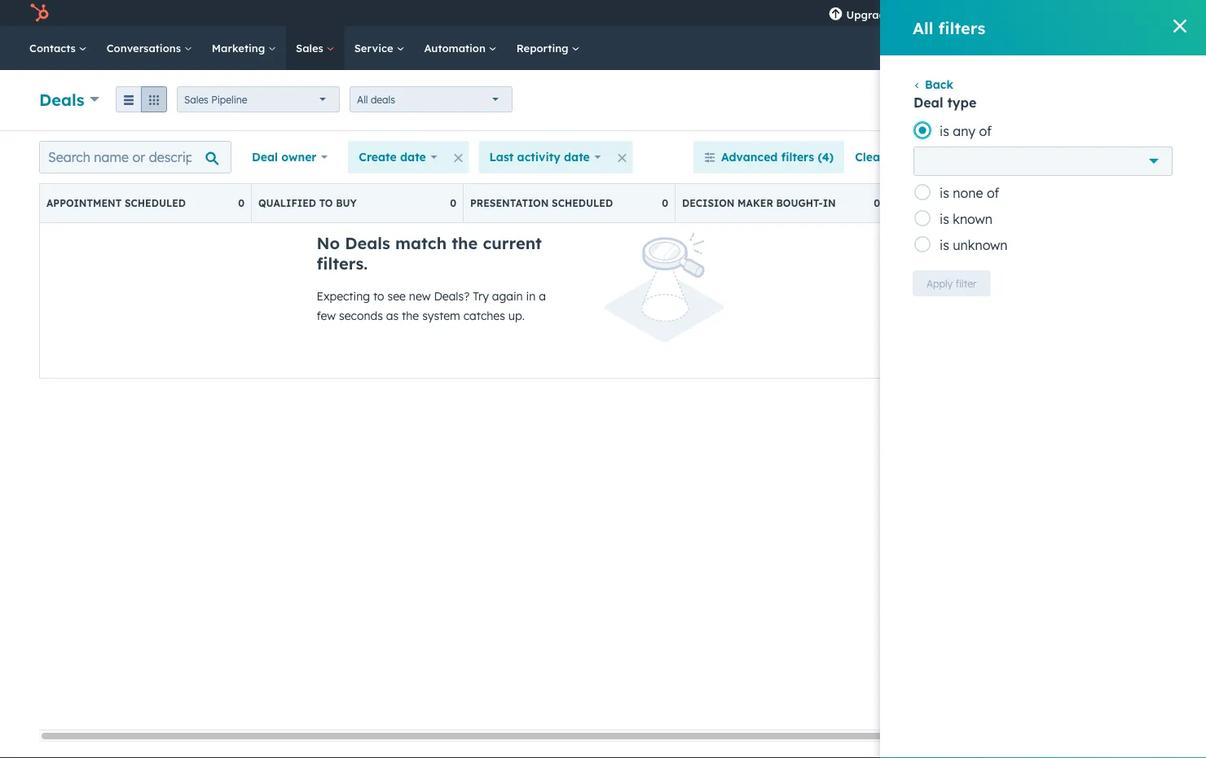 Task type: locate. For each thing, give the bounding box(es) containing it.
all for all filters
[[913, 18, 934, 38]]

1 horizontal spatial date
[[564, 150, 590, 164]]

board
[[934, 150, 969, 164]]

0 vertical spatial sales
[[296, 41, 327, 55]]

2 horizontal spatial all
[[913, 18, 934, 38]]

the right as at the left top
[[402, 309, 419, 323]]

of
[[980, 123, 992, 139], [987, 185, 1000, 201]]

0 for decision maker bought-in
[[874, 197, 880, 209]]

of right any
[[980, 123, 992, 139]]

2 is from the top
[[940, 185, 950, 201]]

create date
[[359, 150, 426, 164]]

1 horizontal spatial all
[[889, 150, 903, 164]]

contract sent
[[894, 197, 979, 209]]

1 vertical spatial deals
[[345, 233, 390, 254]]

1 vertical spatial to
[[373, 289, 384, 304]]

all
[[913, 18, 934, 38], [357, 93, 368, 106], [889, 150, 903, 164]]

it!
[[1152, 6, 1161, 20]]

service
[[354, 41, 397, 55]]

deal for deal owner
[[252, 150, 278, 164]]

0 vertical spatial all
[[913, 18, 934, 38]]

create date button
[[348, 141, 448, 174]]

presentation scheduled
[[470, 197, 613, 209]]

0
[[238, 197, 245, 209], [450, 197, 456, 209], [662, 197, 668, 209], [874, 197, 880, 209]]

3 is from the top
[[940, 211, 950, 227]]

sales link
[[286, 26, 345, 70]]

4 is from the top
[[940, 237, 950, 254]]

1 horizontal spatial deal
[[914, 95, 944, 111]]

seconds
[[339, 309, 383, 323]]

0 vertical spatial filters
[[939, 18, 986, 38]]

sales pipeline
[[184, 93, 247, 106]]

search button
[[1164, 34, 1192, 62]]

1 horizontal spatial sales
[[296, 41, 327, 55]]

hubspot image
[[29, 3, 49, 23]]

1 horizontal spatial the
[[452, 233, 478, 254]]

decision
[[682, 197, 735, 209]]

sales inside sales link
[[296, 41, 327, 55]]

owner
[[282, 150, 317, 164]]

new
[[409, 289, 431, 304]]

0 left contract
[[874, 197, 880, 209]]

calling icon image
[[915, 6, 930, 21]]

0 horizontal spatial scheduled
[[125, 197, 186, 209]]

is left any
[[940, 123, 950, 139]]

1 vertical spatial of
[[987, 185, 1000, 201]]

the
[[452, 233, 478, 254], [402, 309, 419, 323]]

0 vertical spatial deals
[[39, 89, 84, 110]]

is left sent at the right top of page
[[940, 185, 950, 201]]

create
[[359, 150, 397, 164]]

of right none
[[987, 185, 1000, 201]]

notifications image
[[1038, 7, 1053, 22]]

vhs can fix it! button
[[1063, 0, 1185, 26]]

2 vertical spatial all
[[889, 150, 903, 164]]

all left the deals
[[357, 93, 368, 106]]

help button
[[977, 0, 1005, 26]]

deals right no
[[345, 233, 390, 254]]

match
[[395, 233, 447, 254]]

all inside popup button
[[357, 93, 368, 106]]

deal inside popup button
[[252, 150, 278, 164]]

sales inside sales pipeline popup button
[[184, 93, 209, 106]]

date right create
[[400, 150, 426, 164]]

is
[[940, 123, 950, 139], [940, 185, 950, 201], [940, 211, 950, 227], [940, 237, 950, 254]]

is for is any of
[[940, 123, 950, 139]]

filters
[[939, 18, 986, 38], [782, 150, 814, 164]]

to left buy
[[319, 197, 333, 209]]

clear all
[[855, 150, 903, 164]]

all left marketplaces image
[[913, 18, 934, 38]]

0 horizontal spatial the
[[402, 309, 419, 323]]

menu item
[[904, 0, 907, 26]]

maker
[[738, 197, 773, 209]]

of for is none of
[[987, 185, 1000, 201]]

filters inside button
[[782, 150, 814, 164]]

0 horizontal spatial all
[[357, 93, 368, 106]]

0 horizontal spatial filters
[[782, 150, 814, 164]]

0 horizontal spatial to
[[319, 197, 333, 209]]

is down contract sent
[[940, 211, 950, 227]]

expecting to see new deals? try again in a few seconds as the system catches up.
[[317, 289, 546, 323]]

sales left service
[[296, 41, 327, 55]]

vhs
[[1090, 6, 1112, 20]]

enter value image
[[1149, 159, 1159, 169]]

apply
[[927, 278, 953, 290]]

the right match
[[452, 233, 478, 254]]

last activity date button
[[479, 141, 612, 174]]

none
[[953, 185, 983, 201]]

0 horizontal spatial deal
[[252, 150, 278, 164]]

bought-
[[776, 197, 823, 209]]

settings image
[[1011, 7, 1026, 22]]

apply filter
[[927, 278, 977, 290]]

group
[[116, 86, 167, 112]]

activity
[[517, 150, 561, 164]]

menu
[[817, 0, 1187, 26]]

appointment scheduled
[[46, 197, 186, 209]]

deal down back button
[[914, 95, 944, 111]]

0 vertical spatial of
[[980, 123, 992, 139]]

deal left owner
[[252, 150, 278, 164]]

expecting
[[317, 289, 370, 304]]

is down the is known
[[940, 237, 950, 254]]

last activity date
[[490, 150, 590, 164]]

deals
[[39, 89, 84, 110], [345, 233, 390, 254]]

help image
[[984, 7, 998, 22]]

0 vertical spatial to
[[319, 197, 333, 209]]

sales left pipeline
[[184, 93, 209, 106]]

deal type
[[914, 95, 977, 111]]

clear all button
[[845, 141, 914, 174]]

view
[[1121, 150, 1147, 164]]

0 horizontal spatial deals
[[39, 89, 84, 110]]

deals inside the no deals match the current filters.
[[345, 233, 390, 254]]

advanced
[[721, 150, 778, 164]]

filters for advanced
[[782, 150, 814, 164]]

0 vertical spatial the
[[452, 233, 478, 254]]

1 horizontal spatial filters
[[939, 18, 986, 38]]

4 0 from the left
[[874, 197, 880, 209]]

all deals
[[357, 93, 395, 106]]

all right the clear
[[889, 150, 903, 164]]

deals button
[[39, 88, 100, 111]]

1 horizontal spatial to
[[373, 289, 384, 304]]

settings link
[[1008, 4, 1028, 22]]

deals inside popup button
[[39, 89, 84, 110]]

0 vertical spatial deal
[[914, 95, 944, 111]]

pipeline
[[211, 93, 247, 106]]

1 scheduled from the left
[[125, 197, 186, 209]]

2 scheduled from the left
[[552, 197, 613, 209]]

to left see
[[373, 289, 384, 304]]

scheduled down search name or description search box
[[125, 197, 186, 209]]

is for is none of
[[940, 185, 950, 201]]

upgrade image
[[829, 7, 843, 22]]

date right activity
[[564, 150, 590, 164]]

1 vertical spatial the
[[402, 309, 419, 323]]

fix
[[1136, 6, 1149, 20]]

1 horizontal spatial deals
[[345, 233, 390, 254]]

1 vertical spatial all
[[357, 93, 368, 106]]

deals down the contacts "link" on the top left
[[39, 89, 84, 110]]

marketing
[[212, 41, 268, 55]]

0 up the no deals match the current filters.
[[450, 197, 456, 209]]

board actions
[[934, 150, 1013, 164]]

0 for presentation scheduled
[[662, 197, 668, 209]]

filters for all
[[939, 18, 986, 38]]

marketplaces image
[[949, 7, 964, 22]]

scheduled down the last activity date popup button
[[552, 197, 613, 209]]

try
[[473, 289, 489, 304]]

to for expecting
[[373, 289, 384, 304]]

1 vertical spatial filters
[[782, 150, 814, 164]]

0 left decision at right
[[662, 197, 668, 209]]

advanced filters (4)
[[721, 150, 834, 164]]

system
[[422, 309, 460, 323]]

1 is from the top
[[940, 123, 950, 139]]

to inside expecting to see new deals? try again in a few seconds as the system catches up.
[[373, 289, 384, 304]]

1 0 from the left
[[238, 197, 245, 209]]

Search name or description search field
[[39, 141, 232, 174]]

2 0 from the left
[[450, 197, 456, 209]]

qualified
[[258, 197, 316, 209]]

sales
[[296, 41, 327, 55], [184, 93, 209, 106]]

known
[[953, 211, 993, 227]]

a
[[539, 289, 546, 304]]

3 0 from the left
[[662, 197, 668, 209]]

presentation
[[470, 197, 549, 209]]

Search HubSpot search field
[[977, 34, 1177, 62]]

0 horizontal spatial date
[[400, 150, 426, 164]]

of for is any of
[[980, 123, 992, 139]]

scheduled for presentation scheduled
[[552, 197, 613, 209]]

0 left qualified
[[238, 197, 245, 209]]

1 vertical spatial sales
[[184, 93, 209, 106]]

1 vertical spatial deal
[[252, 150, 278, 164]]

1 horizontal spatial scheduled
[[552, 197, 613, 209]]

0 horizontal spatial sales
[[184, 93, 209, 106]]



Task type: describe. For each thing, give the bounding box(es) containing it.
sales for sales pipeline
[[184, 93, 209, 106]]

group inside deals banner
[[116, 86, 167, 112]]

sales pipeline button
[[177, 86, 340, 112]]

terry turtle image
[[1072, 6, 1087, 20]]

service link
[[345, 26, 414, 70]]

decision maker bought-in
[[682, 197, 836, 209]]

actions
[[972, 150, 1013, 164]]

deals?
[[434, 289, 470, 304]]

again
[[492, 289, 523, 304]]

advanced filters (4) button
[[694, 141, 845, 174]]

clear
[[855, 150, 885, 164]]

deals
[[371, 93, 395, 106]]

is none of
[[940, 185, 1000, 201]]

menu containing vhs can fix it!
[[817, 0, 1187, 26]]

deal owner
[[252, 150, 317, 164]]

2 date from the left
[[564, 150, 590, 164]]

hubspot link
[[20, 3, 61, 23]]

is unknown
[[940, 237, 1008, 254]]

is for is unknown
[[940, 237, 950, 254]]

contract
[[894, 197, 949, 209]]

all for all deals
[[357, 93, 368, 106]]

no deals match the current filters.
[[317, 233, 542, 274]]

filters.
[[317, 254, 368, 274]]

(4)
[[818, 150, 834, 164]]

deals banner
[[39, 82, 1167, 114]]

no
[[317, 233, 340, 254]]

reporting link
[[507, 26, 590, 70]]

the inside the no deals match the current filters.
[[452, 233, 478, 254]]

contacts link
[[20, 26, 97, 70]]

see
[[388, 289, 406, 304]]

scheduled for appointment scheduled
[[125, 197, 186, 209]]

back
[[925, 77, 954, 92]]

in
[[526, 289, 536, 304]]

type
[[948, 95, 977, 111]]

close image
[[1174, 20, 1187, 33]]

sales for sales
[[296, 41, 327, 55]]

sent
[[952, 197, 979, 209]]

qualified to buy
[[258, 197, 357, 209]]

current
[[483, 233, 542, 254]]

0 for qualified to buy
[[450, 197, 456, 209]]

the inside expecting to see new deals? try again in a few seconds as the system catches up.
[[402, 309, 419, 323]]

is for is known
[[940, 211, 950, 227]]

is known
[[940, 211, 993, 227]]

board actions button
[[914, 141, 1043, 174]]

up.
[[509, 309, 525, 323]]

deal for deal type
[[914, 95, 944, 111]]

save view
[[1090, 150, 1147, 164]]

automation
[[424, 41, 489, 55]]

calling icon button
[[909, 2, 936, 24]]

all inside button
[[889, 150, 903, 164]]

marketplaces button
[[940, 0, 974, 26]]

upgrade
[[847, 8, 892, 21]]

buy
[[336, 197, 357, 209]]

can
[[1115, 6, 1133, 20]]

contacts
[[29, 41, 79, 55]]

last
[[490, 150, 514, 164]]

in
[[823, 197, 836, 209]]

search image
[[1172, 42, 1184, 54]]

marketing link
[[202, 26, 286, 70]]

save view button
[[1053, 141, 1167, 174]]

unknown
[[953, 237, 1008, 254]]

filter
[[956, 278, 977, 290]]

apply filter button
[[913, 271, 991, 297]]

actions button
[[935, 87, 1006, 113]]

vhs can fix it!
[[1090, 6, 1161, 20]]

1 date from the left
[[400, 150, 426, 164]]

back button
[[913, 77, 954, 92]]

actions
[[949, 94, 983, 106]]

reporting
[[517, 41, 572, 55]]

as
[[386, 309, 399, 323]]

catches
[[464, 309, 505, 323]]

few
[[317, 309, 336, 323]]

all filters
[[913, 18, 986, 38]]

all deals button
[[350, 86, 513, 112]]

is any of
[[940, 123, 992, 139]]

0 for appointment scheduled
[[238, 197, 245, 209]]

to for qualified
[[319, 197, 333, 209]]

conversations
[[107, 41, 184, 55]]

any
[[953, 123, 976, 139]]

notifications button
[[1032, 0, 1059, 26]]

appointment
[[46, 197, 122, 209]]



Task type: vqa. For each thing, say whether or not it's contained in the screenshot.
"STAGES"
no



